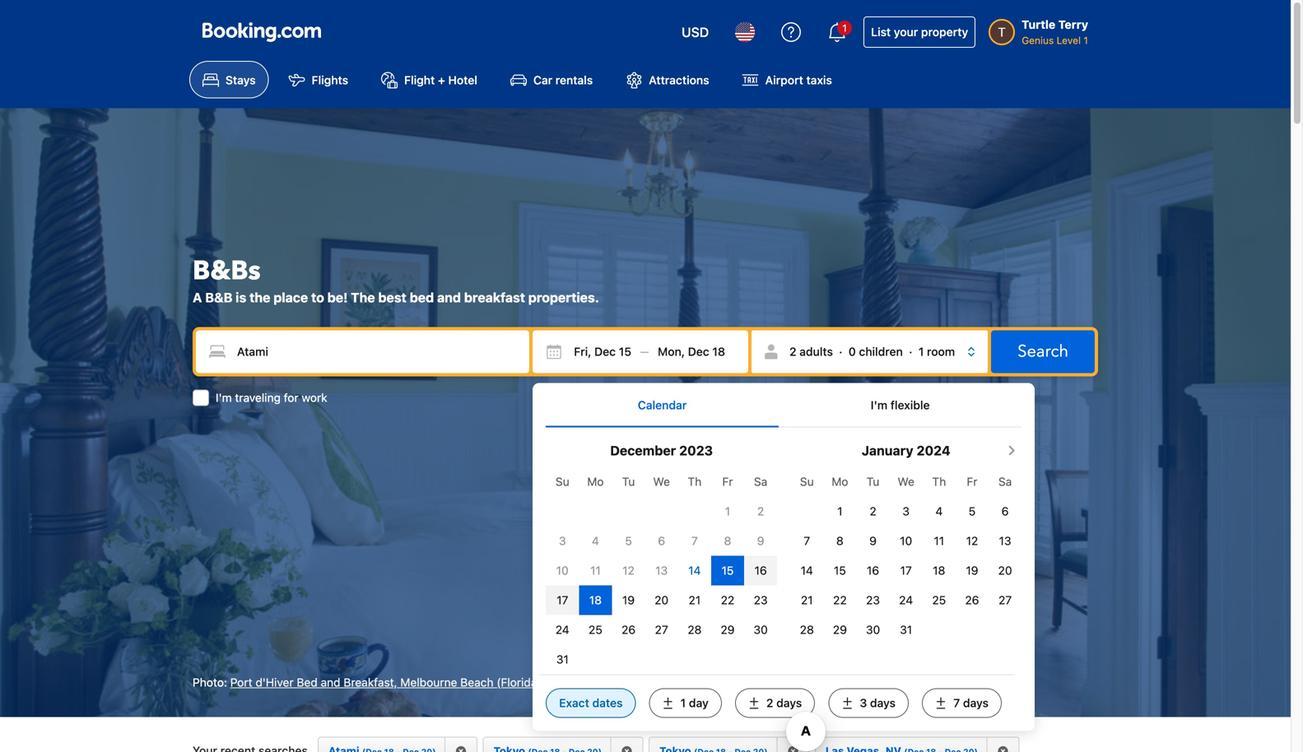 Task type: describe. For each thing, give the bounding box(es) containing it.
17 January 2024 checkbox
[[900, 564, 912, 578]]

6 for 6 checkbox
[[658, 534, 665, 548]]

31 January 2024 checkbox
[[900, 623, 912, 637]]

15 for 15 checkbox
[[834, 564, 846, 578]]

stays link
[[189, 61, 269, 98]]

19 December 2023 checkbox
[[622, 594, 635, 607]]

10 December 2023 checkbox
[[556, 564, 569, 578]]

3 days
[[860, 697, 896, 710]]

1 inside button
[[843, 22, 847, 34]]

i'm for i'm traveling for work
[[216, 391, 232, 404]]

exact
[[559, 697, 589, 710]]

to
[[311, 290, 324, 305]]

7 for 7 december 2023 checkbox
[[692, 534, 698, 548]]

mon, dec 18
[[658, 345, 725, 358]]

january
[[862, 443, 914, 459]]

be!
[[327, 290, 348, 305]]

22 for 22 "checkbox" at the right of page
[[721, 594, 735, 607]]

svg image for mon,
[[658, 344, 674, 360]]

2 horizontal spatial 7
[[954, 697, 960, 710]]

mo for december
[[587, 475, 604, 489]]

4 for 4 december 2023 checkbox at the left bottom
[[592, 534, 599, 548]]

breakfast
[[464, 290, 525, 305]]

0 horizontal spatial 15
[[619, 345, 632, 358]]

21 December 2023 checkbox
[[689, 594, 701, 607]]

exact dates
[[559, 697, 623, 710]]

2023
[[679, 443, 713, 459]]

flight + hotel link
[[368, 61, 491, 98]]

5 January 2024 checkbox
[[969, 505, 976, 518]]

b&bs
[[193, 253, 261, 289]]

11 for 11 january 2024 checkbox
[[934, 534, 944, 548]]

20 December 2023 checkbox
[[655, 594, 669, 607]]

2 9 from the left
[[870, 534, 877, 548]]

search
[[1018, 340, 1069, 363]]

tab list inside search field
[[546, 383, 1022, 428]]

january 2024 element for december
[[546, 467, 777, 675]]

turtle
[[1022, 18, 1056, 31]]

fri,
[[574, 345, 591, 358]]

26 for 26 january 2024 checkbox at the bottom of the page
[[965, 594, 979, 607]]

rentals
[[556, 73, 593, 87]]

fri, dec 15
[[574, 345, 632, 358]]

28 January 2024 checkbox
[[800, 623, 814, 637]]

19 January 2024 checkbox
[[966, 564, 979, 578]]

5 for 5 december 2023 option
[[625, 534, 632, 548]]

i'm for i'm flexible
[[871, 399, 888, 412]]

d'hiver
[[256, 676, 294, 689]]

usd button
[[672, 12, 719, 52]]

25 for 25 checkbox in the right of the page
[[932, 594, 946, 607]]

10 for 10 december 2023 option
[[556, 564, 569, 578]]

17 December 2023 checkbox
[[557, 594, 568, 607]]

13 for 13 checkbox
[[999, 534, 1012, 548]]

8 December 2023 checkbox
[[724, 534, 731, 548]]

usd
[[682, 24, 709, 40]]

1 left room
[[919, 345, 924, 358]]

26 December 2023 checkbox
[[622, 623, 636, 637]]

9 December 2023 checkbox
[[757, 534, 764, 548]]

5 December 2023 checkbox
[[625, 534, 632, 548]]

flight + hotel
[[404, 73, 477, 87]]

calendar button
[[546, 383, 779, 427]]

1 inside turtle terry genius level 1
[[1084, 35, 1088, 46]]

25 for '25 december 2023' option
[[589, 623, 603, 637]]

january 2024 element for january
[[791, 467, 1022, 645]]

mon,
[[658, 345, 685, 358]]

days for 7 days
[[963, 697, 989, 710]]

9 January 2024 checkbox
[[870, 534, 877, 548]]

13 December 2023 checkbox
[[656, 564, 668, 578]]

2 · from the left
[[909, 345, 913, 358]]

tu for december 2023
[[622, 475, 635, 489]]

14 December 2023 checkbox
[[688, 564, 701, 578]]

22 for 22 'option' at the right of page
[[833, 594, 847, 607]]

7 for 7 option
[[804, 534, 810, 548]]

b&b
[[205, 290, 232, 305]]

genius
[[1022, 35, 1054, 46]]

4 January 2024 checkbox
[[936, 505, 943, 518]]

17 for 17 checkbox
[[557, 594, 568, 607]]

search button
[[991, 330, 1095, 373]]

1 vertical spatial and
[[321, 676, 340, 689]]

29 December 2023 checkbox
[[721, 623, 735, 637]]

calendar
[[638, 399, 687, 412]]

airport taxis
[[765, 73, 832, 87]]

is
[[236, 290, 246, 305]]

1 up 8 option
[[838, 505, 843, 518]]

1 left day
[[681, 697, 686, 710]]

mo for january
[[832, 475, 848, 489]]

7 days
[[954, 697, 989, 710]]

su for december 2023
[[556, 475, 569, 489]]

31 December 2023 checkbox
[[556, 653, 569, 667]]

30 for 30 january 2024 checkbox
[[866, 623, 880, 637]]

30 December 2023 checkbox
[[754, 623, 768, 637]]

16 January 2024 checkbox
[[867, 564, 879, 578]]

hotel
[[448, 73, 477, 87]]

attractions link
[[613, 61, 723, 98]]

december
[[610, 443, 676, 459]]

port
[[230, 676, 252, 689]]

20 for 20 option
[[998, 564, 1012, 578]]

0
[[849, 345, 856, 358]]

photo:
[[193, 676, 227, 689]]

airport
[[765, 73, 803, 87]]

level
[[1057, 35, 1081, 46]]

14 January 2024 checkbox
[[801, 564, 813, 578]]

january 2024
[[862, 443, 951, 459]]

27 December 2023 checkbox
[[655, 623, 668, 637]]

12 January 2024 checkbox
[[966, 534, 978, 548]]

23 January 2024 checkbox
[[866, 594, 880, 607]]

20 for 20 checkbox
[[655, 594, 669, 607]]

8 for 8 option
[[836, 534, 844, 548]]

for
[[284, 391, 299, 404]]

th for 2023
[[688, 475, 702, 489]]

beach
[[460, 676, 494, 689]]

+
[[438, 73, 445, 87]]

28 for 28 january 2024 checkbox
[[800, 623, 814, 637]]

2 vertical spatial 3
[[860, 697, 867, 710]]

taxis
[[806, 73, 832, 87]]

12 December 2023 checkbox
[[623, 564, 635, 578]]

31 for 31 option
[[900, 623, 912, 637]]

i'm flexible button
[[779, 383, 1022, 427]]

14 for 14 january 2024 checkbox
[[801, 564, 813, 578]]

none search field containing search
[[193, 327, 1098, 732]]

16 for 16 december 2023 option on the right bottom of the page
[[755, 564, 767, 578]]

and inside b&bs a b&b is the place to be! the best bed and breakfast properties.
[[437, 290, 461, 305]]

turtle terry genius level 1
[[1022, 18, 1088, 46]]

car rentals link
[[497, 61, 606, 98]]

26 January 2024 checkbox
[[965, 594, 979, 607]]

best
[[378, 290, 407, 305]]

7 January 2024 checkbox
[[804, 534, 810, 548]]

18 for the 18 'checkbox'
[[933, 564, 945, 578]]

su for january 2024
[[800, 475, 814, 489]]

flight
[[404, 73, 435, 87]]

las vegas,&nbsp;nv
 - remove this item from your recent searches image
[[998, 746, 1009, 753]]

11 for 11 december 2023 checkbox
[[590, 564, 601, 578]]

19 for 19 checkbox
[[622, 594, 635, 607]]

th for 2024
[[932, 475, 946, 489]]

flights
[[312, 73, 348, 87]]

properties.
[[528, 290, 599, 305]]

15 for 15 december 2023 "checkbox"
[[722, 564, 734, 578]]

15 January 2024 checkbox
[[834, 564, 846, 578]]

21 for 21 december 2023 checkbox
[[689, 594, 701, 607]]



Task type: vqa. For each thing, say whether or not it's contained in the screenshot.


Task type: locate. For each thing, give the bounding box(es) containing it.
24 up 31 december 2023 checkbox
[[556, 623, 570, 637]]

0 horizontal spatial 27
[[655, 623, 668, 637]]

the
[[249, 290, 270, 305]]

th
[[688, 475, 702, 489], [932, 475, 946, 489]]

1 button
[[818, 12, 857, 52]]

24 for the 24 checkbox
[[556, 623, 570, 637]]

sa up 2 checkbox
[[754, 475, 768, 489]]

3 January 2024 checkbox
[[903, 505, 910, 518]]

15
[[619, 345, 632, 358], [722, 564, 734, 578], [834, 564, 846, 578]]

2 horizontal spatial 15
[[834, 564, 846, 578]]

days for 3 days
[[870, 697, 896, 710]]

1 vertical spatial 5
[[625, 534, 632, 548]]

january 2024 element
[[546, 467, 777, 675], [791, 467, 1022, 645]]

6 December 2023 checkbox
[[658, 534, 665, 548]]

12 for 12 option
[[623, 564, 635, 578]]

property
[[921, 25, 968, 39]]

2 th from the left
[[932, 475, 946, 489]]

0 horizontal spatial tokyo
 - remove this item from your recent searches image
[[621, 746, 633, 753]]

7
[[692, 534, 698, 548], [804, 534, 810, 548], [954, 697, 960, 710]]

22 January 2024 checkbox
[[833, 594, 847, 607]]

17
[[900, 564, 912, 578], [557, 594, 568, 607]]

2 8 from the left
[[836, 534, 844, 548]]

tab list
[[546, 383, 1022, 428]]

21
[[689, 594, 701, 607], [801, 594, 813, 607]]

30 January 2024 checkbox
[[866, 623, 880, 637]]

fr up 5 january 2024 option
[[967, 475, 978, 489]]

1 horizontal spatial 28
[[800, 623, 814, 637]]

2 23 from the left
[[866, 594, 880, 607]]

16 for 16 'checkbox'
[[867, 564, 879, 578]]

0 vertical spatial 18
[[712, 345, 725, 358]]

we up 3 january 2024 option
[[898, 475, 915, 489]]

1 horizontal spatial ·
[[909, 345, 913, 358]]

20
[[998, 564, 1012, 578], [655, 594, 669, 607]]

2 dec from the left
[[688, 345, 709, 358]]

28 December 2023 checkbox
[[688, 623, 702, 637]]

16
[[755, 564, 767, 578], [867, 564, 879, 578]]

i'm inside button
[[871, 399, 888, 412]]

29 for 29 december 2023 checkbox
[[721, 623, 735, 637]]

29 January 2024 checkbox
[[833, 623, 847, 637]]

1 horizontal spatial january 2024 element
[[791, 467, 1022, 645]]

29 down 22 'option' at the right of page
[[833, 623, 847, 637]]

0 vertical spatial 5
[[969, 505, 976, 518]]

1 horizontal spatial 12
[[966, 534, 978, 548]]

14 up 21 december 2023 checkbox
[[688, 564, 701, 578]]

i'm
[[216, 391, 232, 404], [871, 399, 888, 412]]

1 horizontal spatial 31
[[900, 623, 912, 637]]

0 horizontal spatial 12
[[623, 564, 635, 578]]

1 horizontal spatial fr
[[967, 475, 978, 489]]

2024
[[917, 443, 951, 459]]

1 horizontal spatial days
[[870, 697, 896, 710]]

· left 0
[[839, 345, 843, 358]]

adults
[[800, 345, 833, 358]]

i'm left flexible
[[871, 399, 888, 412]]

(florida)
[[497, 676, 541, 689]]

24 for the 24 january 2024 option
[[899, 594, 913, 607]]

flexible
[[891, 399, 930, 412]]

26 down '19' option
[[965, 594, 979, 607]]

2 21 from the left
[[801, 594, 813, 607]]

0 horizontal spatial 23
[[754, 594, 768, 607]]

1 horizontal spatial 11
[[934, 534, 944, 548]]

1 vertical spatial 20
[[655, 594, 669, 607]]

0 vertical spatial and
[[437, 290, 461, 305]]

1 horizontal spatial 27
[[999, 594, 1012, 607]]

30 down 23 checkbox
[[754, 623, 768, 637]]

1 horizontal spatial and
[[437, 290, 461, 305]]

26 down 19 checkbox
[[622, 623, 636, 637]]

13 January 2024 checkbox
[[999, 534, 1012, 548]]

december 2023
[[610, 443, 713, 459]]

dates
[[592, 697, 623, 710]]

days for 2 days
[[777, 697, 802, 710]]

12 for 12 checkbox at bottom
[[966, 534, 978, 548]]

0 horizontal spatial 5
[[625, 534, 632, 548]]

27
[[999, 594, 1012, 607], [655, 623, 668, 637]]

bed
[[410, 290, 434, 305]]

1 we from the left
[[653, 475, 670, 489]]

0 horizontal spatial days
[[777, 697, 802, 710]]

2 January 2024 checkbox
[[870, 505, 877, 518]]

5 up 12 option
[[625, 534, 632, 548]]

28 down 21 january 2024 checkbox
[[800, 623, 814, 637]]

27 down 20 option
[[999, 594, 1012, 607]]

1 horizontal spatial 8
[[836, 534, 844, 548]]

su up 3 option
[[556, 475, 569, 489]]

13 for 13 december 2023 option
[[656, 564, 668, 578]]

18 right mon,
[[712, 345, 725, 358]]

booking.com online hotel reservations image
[[203, 22, 321, 42]]

5 up 12 checkbox at bottom
[[969, 505, 976, 518]]

31
[[900, 623, 912, 637], [556, 653, 569, 667]]

1 horizontal spatial 19
[[966, 564, 979, 578]]

2 horizontal spatial 18
[[933, 564, 945, 578]]

svg image
[[546, 344, 562, 360], [658, 344, 674, 360]]

car
[[533, 73, 553, 87]]

dec right mon,
[[688, 345, 709, 358]]

15 December 2023 checkbox
[[722, 564, 734, 578]]

0 horizontal spatial 25
[[589, 623, 603, 637]]

1 vertical spatial 11
[[590, 564, 601, 578]]

mo up 1 option
[[832, 475, 848, 489]]

terry
[[1058, 18, 1088, 31]]

4 for 4 option
[[936, 505, 943, 518]]

0 horizontal spatial 20
[[655, 594, 669, 607]]

place
[[274, 290, 308, 305]]

1 up 8 checkbox
[[725, 505, 730, 518]]

1 21 from the left
[[689, 594, 701, 607]]

27 January 2024 checkbox
[[999, 594, 1012, 607]]

we for december
[[653, 475, 670, 489]]

3 up 10 january 2024 option
[[903, 505, 910, 518]]

· right children
[[909, 345, 913, 358]]

0 vertical spatial 17
[[900, 564, 912, 578]]

12
[[966, 534, 978, 548], [623, 564, 635, 578]]

1 horizontal spatial 23
[[866, 594, 880, 607]]

melbourne
[[400, 676, 457, 689]]

18 for 18 december 2023 option
[[589, 594, 602, 607]]

0 horizontal spatial we
[[653, 475, 670, 489]]

11 down 4 option
[[934, 534, 944, 548]]

attractions
[[649, 73, 709, 87]]

1 horizontal spatial 10
[[900, 534, 912, 548]]

27 for 27 december 2023 option
[[655, 623, 668, 637]]

1 horizontal spatial 22
[[833, 594, 847, 607]]

0 vertical spatial 11
[[934, 534, 944, 548]]

1 horizontal spatial 13
[[999, 534, 1012, 548]]

2 january 2024 element from the left
[[791, 467, 1022, 645]]

1 vertical spatial 3
[[559, 534, 566, 548]]

2 tokyo
 - remove this item from your recent searches image from the left
[[787, 746, 799, 753]]

1 horizontal spatial 16
[[867, 564, 879, 578]]

12 down 5 january 2024 option
[[966, 534, 978, 548]]

14 down 7 option
[[801, 564, 813, 578]]

14
[[688, 564, 701, 578], [801, 564, 813, 578]]

8 down 1 december 2023 option
[[724, 534, 731, 548]]

2 14 from the left
[[801, 564, 813, 578]]

6 January 2024 checkbox
[[1002, 505, 1009, 518]]

15 up 22 'option' at the right of page
[[834, 564, 846, 578]]

1 svg image from the left
[[546, 344, 562, 360]]

room
[[927, 345, 955, 358]]

dec
[[595, 345, 616, 358], [688, 345, 709, 358]]

photo: port d'hiver bed and breakfast, melbourne beach (florida)
[[193, 676, 541, 689]]

1 January 2024 checkbox
[[838, 505, 843, 518]]

28 down 21 december 2023 checkbox
[[688, 623, 702, 637]]

11 January 2024 checkbox
[[934, 534, 944, 548]]

1 left "list" at the right
[[843, 22, 847, 34]]

1 vertical spatial 12
[[623, 564, 635, 578]]

31 for 31 december 2023 checkbox
[[556, 653, 569, 667]]

18 down 11 december 2023 checkbox
[[589, 594, 602, 607]]

2 16 from the left
[[867, 564, 879, 578]]

0 horizontal spatial fr
[[722, 475, 733, 489]]

1 vertical spatial 19
[[622, 594, 635, 607]]

31 down the 24 checkbox
[[556, 653, 569, 667]]

atami
 - remove this item from your recent searches image
[[455, 746, 467, 753]]

25 December 2023 checkbox
[[589, 623, 603, 637]]

1 vertical spatial 4
[[592, 534, 599, 548]]

1 horizontal spatial 26
[[965, 594, 979, 607]]

24 January 2024 checkbox
[[899, 594, 913, 607]]

25 down the 18 'checkbox'
[[932, 594, 946, 607]]

18 January 2024 checkbox
[[933, 564, 945, 578]]

2 tu from the left
[[867, 475, 880, 489]]

8 for 8 checkbox
[[724, 534, 731, 548]]

22 down 15 december 2023 "checkbox"
[[721, 594, 735, 607]]

17 for the 17 january 2024 checkbox
[[900, 564, 912, 578]]

2 sa from the left
[[999, 475, 1012, 489]]

0 horizontal spatial sa
[[754, 475, 768, 489]]

3 days from the left
[[963, 697, 989, 710]]

1 tokyo
 - remove this item from your recent searches image from the left
[[621, 746, 633, 753]]

3
[[903, 505, 910, 518], [559, 534, 566, 548], [860, 697, 867, 710]]

6 for 6 january 2024 checkbox
[[1002, 505, 1009, 518]]

1 22 from the left
[[721, 594, 735, 607]]

·
[[839, 345, 843, 358], [909, 345, 913, 358]]

list your property link
[[864, 16, 976, 48]]

19 up 26 option
[[622, 594, 635, 607]]

0 horizontal spatial ·
[[839, 345, 843, 358]]

fr up 1 december 2023 option
[[722, 475, 733, 489]]

19
[[966, 564, 979, 578], [622, 594, 635, 607]]

4
[[936, 505, 943, 518], [592, 534, 599, 548]]

2 we from the left
[[898, 475, 915, 489]]

0 horizontal spatial 14
[[688, 564, 701, 578]]

7 up 14 checkbox
[[692, 534, 698, 548]]

18 December 2023 checkbox
[[589, 594, 602, 607]]

2 adults · 0 children · 1 room
[[790, 345, 955, 358]]

0 horizontal spatial 6
[[658, 534, 665, 548]]

21 January 2024 checkbox
[[801, 594, 813, 607]]

work
[[302, 391, 327, 404]]

1 December 2023 checkbox
[[725, 505, 730, 518]]

dec right fri,
[[595, 345, 616, 358]]

1 vertical spatial 10
[[556, 564, 569, 578]]

tu
[[622, 475, 635, 489], [867, 475, 880, 489]]

1 horizontal spatial 7
[[804, 534, 810, 548]]

22
[[721, 594, 735, 607], [833, 594, 847, 607]]

1 28 from the left
[[688, 623, 702, 637]]

0 horizontal spatial 9
[[757, 534, 764, 548]]

21 down 14 january 2024 checkbox
[[801, 594, 813, 607]]

breakfast,
[[344, 676, 397, 689]]

we
[[653, 475, 670, 489], [898, 475, 915, 489]]

1 mo from the left
[[587, 475, 604, 489]]

th down 2023
[[688, 475, 702, 489]]

0 horizontal spatial 13
[[656, 564, 668, 578]]

10 for 10 january 2024 option
[[900, 534, 912, 548]]

15 up 22 "checkbox" at the right of page
[[722, 564, 734, 578]]

0 vertical spatial 27
[[999, 594, 1012, 607]]

1
[[843, 22, 847, 34], [1084, 35, 1088, 46], [919, 345, 924, 358], [725, 505, 730, 518], [838, 505, 843, 518], [681, 697, 686, 710]]

1 vertical spatial 6
[[658, 534, 665, 548]]

3 down 30 january 2024 checkbox
[[860, 697, 867, 710]]

2
[[790, 345, 797, 358], [757, 505, 764, 518], [870, 505, 877, 518], [766, 697, 774, 710]]

stays
[[226, 73, 256, 87]]

1 horizontal spatial dec
[[688, 345, 709, 358]]

11 up 18 december 2023 option
[[590, 564, 601, 578]]

flights link
[[275, 61, 361, 98]]

1 vertical spatial 31
[[556, 653, 569, 667]]

23 up 30 january 2024 checkbox
[[866, 594, 880, 607]]

10
[[900, 534, 912, 548], [556, 564, 569, 578]]

27 down 20 checkbox
[[655, 623, 668, 637]]

sa for december 2023
[[754, 475, 768, 489]]

1 horizontal spatial su
[[800, 475, 814, 489]]

tu down december
[[622, 475, 635, 489]]

1 29 from the left
[[721, 623, 735, 637]]

23
[[754, 594, 768, 607], [866, 594, 880, 607]]

13 down 6 january 2024 checkbox
[[999, 534, 1012, 548]]

fr for december 2023
[[722, 475, 733, 489]]

2 30 from the left
[[866, 623, 880, 637]]

traveling
[[235, 391, 281, 404]]

1 horizontal spatial 5
[[969, 505, 976, 518]]

1 horizontal spatial sa
[[999, 475, 1012, 489]]

1 horizontal spatial 15
[[722, 564, 734, 578]]

10 January 2024 checkbox
[[900, 534, 912, 548]]

i'm traveling for work
[[216, 391, 327, 404]]

1 14 from the left
[[688, 564, 701, 578]]

1 january 2024 element from the left
[[546, 467, 777, 675]]

3 for 3 option
[[559, 534, 566, 548]]

19 for '19' option
[[966, 564, 979, 578]]

1 9 from the left
[[757, 534, 764, 548]]

1 right level at right
[[1084, 35, 1088, 46]]

29 down 22 "checkbox" at the right of page
[[721, 623, 735, 637]]

0 horizontal spatial 8
[[724, 534, 731, 548]]

0 horizontal spatial 4
[[592, 534, 599, 548]]

and
[[437, 290, 461, 305], [321, 676, 340, 689]]

26 for 26 option
[[622, 623, 636, 637]]

28 for 28 checkbox
[[688, 623, 702, 637]]

4 up 11 january 2024 checkbox
[[936, 505, 943, 518]]

0 horizontal spatial and
[[321, 676, 340, 689]]

dec for 18
[[688, 345, 709, 358]]

tu up 2 option
[[867, 475, 880, 489]]

sa for january 2024
[[999, 475, 1012, 489]]

1 horizontal spatial 18
[[712, 345, 725, 358]]

17 up the 24 january 2024 option
[[900, 564, 912, 578]]

9 up 16 'checkbox'
[[870, 534, 877, 548]]

3 December 2023 checkbox
[[559, 534, 566, 548]]

4 up 11 december 2023 checkbox
[[592, 534, 599, 548]]

1 horizontal spatial 25
[[932, 594, 946, 607]]

1 horizontal spatial svg image
[[658, 344, 674, 360]]

7 December 2023 checkbox
[[692, 534, 698, 548]]

0 horizontal spatial 29
[[721, 623, 735, 637]]

4 December 2023 checkbox
[[592, 534, 599, 548]]

6 up 13 checkbox
[[1002, 505, 1009, 518]]

0 horizontal spatial 3
[[559, 534, 566, 548]]

0 vertical spatial 6
[[1002, 505, 1009, 518]]

21 for 21 january 2024 checkbox
[[801, 594, 813, 607]]

1 horizontal spatial 6
[[1002, 505, 1009, 518]]

0 horizontal spatial 16
[[755, 564, 767, 578]]

24 up 31 option
[[899, 594, 913, 607]]

2 22 from the left
[[833, 594, 847, 607]]

port d'hiver bed and breakfast, melbourne beach (florida) link
[[230, 676, 541, 689]]

20 up 27 option
[[998, 564, 1012, 578]]

day
[[689, 697, 709, 710]]

tokyo
 - remove this item from your recent searches image down dates
[[621, 746, 633, 753]]

a
[[193, 290, 202, 305]]

29 for 29 january 2024 option
[[833, 623, 847, 637]]

1 horizontal spatial tu
[[867, 475, 880, 489]]

6 up 13 december 2023 option
[[658, 534, 665, 548]]

3 for 3 january 2024 option
[[903, 505, 910, 518]]

25 January 2024 checkbox
[[932, 594, 946, 607]]

1 8 from the left
[[724, 534, 731, 548]]

2 28 from the left
[[800, 623, 814, 637]]

2 29 from the left
[[833, 623, 847, 637]]

10 down 3 option
[[556, 564, 569, 578]]

2 mo from the left
[[832, 475, 848, 489]]

0 vertical spatial 31
[[900, 623, 912, 637]]

i'm left traveling
[[216, 391, 232, 404]]

tab list containing calendar
[[546, 383, 1022, 428]]

car rentals
[[533, 73, 593, 87]]

1 day
[[681, 697, 709, 710]]

19 up 26 january 2024 checkbox at the bottom of the page
[[966, 564, 979, 578]]

12 down 5 december 2023 option
[[623, 564, 635, 578]]

svg image left fri,
[[546, 344, 562, 360]]

1 horizontal spatial 3
[[860, 697, 867, 710]]

0 horizontal spatial 19
[[622, 594, 635, 607]]

0 horizontal spatial i'm
[[216, 391, 232, 404]]

8 January 2024 checkbox
[[836, 534, 844, 548]]

3 up 10 december 2023 option
[[559, 534, 566, 548]]

children
[[859, 345, 903, 358]]

9 up 16 december 2023 option on the right bottom of the page
[[757, 534, 764, 548]]

17 up the 24 checkbox
[[557, 594, 568, 607]]

0 vertical spatial 20
[[998, 564, 1012, 578]]

1 30 from the left
[[754, 623, 768, 637]]

27 for 27 option
[[999, 594, 1012, 607]]

list your property
[[871, 25, 968, 39]]

2 svg image from the left
[[658, 344, 674, 360]]

24
[[899, 594, 913, 607], [556, 623, 570, 637]]

1 dec from the left
[[595, 345, 616, 358]]

2 horizontal spatial 3
[[903, 505, 910, 518]]

bed
[[297, 676, 318, 689]]

th up 4 option
[[932, 475, 946, 489]]

dec for 15
[[595, 345, 616, 358]]

the
[[351, 290, 375, 305]]

9
[[757, 534, 764, 548], [870, 534, 877, 548]]

31 down the 24 january 2024 option
[[900, 623, 912, 637]]

we for january
[[898, 475, 915, 489]]

1 horizontal spatial tokyo
 - remove this item from your recent searches image
[[787, 746, 799, 753]]

0 vertical spatial 19
[[966, 564, 979, 578]]

16 December 2023 checkbox
[[755, 564, 767, 578]]

1 vertical spatial 18
[[933, 564, 945, 578]]

24 December 2023 checkbox
[[556, 623, 570, 637]]

2 December 2023 checkbox
[[757, 505, 764, 518]]

1 horizontal spatial i'm
[[871, 399, 888, 412]]

23 up 30 december 2023 option
[[754, 594, 768, 607]]

1 vertical spatial 25
[[589, 623, 603, 637]]

1 fr from the left
[[722, 475, 733, 489]]

sa
[[754, 475, 768, 489], [999, 475, 1012, 489]]

1 horizontal spatial 9
[[870, 534, 877, 548]]

tu for january 2024
[[867, 475, 880, 489]]

fr
[[722, 475, 733, 489], [967, 475, 978, 489]]

23 for 23 checkbox
[[754, 594, 768, 607]]

0 vertical spatial 26
[[965, 594, 979, 607]]

1 days from the left
[[777, 697, 802, 710]]

1 vertical spatial 24
[[556, 623, 570, 637]]

20 up 27 december 2023 option
[[655, 594, 669, 607]]

2 days from the left
[[870, 697, 896, 710]]

svg image up calendar button
[[658, 344, 674, 360]]

0 horizontal spatial 7
[[692, 534, 698, 548]]

20 January 2024 checkbox
[[998, 564, 1012, 578]]

1 horizontal spatial 21
[[801, 594, 813, 607]]

su up 7 option
[[800, 475, 814, 489]]

2 su from the left
[[800, 475, 814, 489]]

2 vertical spatial 18
[[589, 594, 602, 607]]

1 horizontal spatial th
[[932, 475, 946, 489]]

we down december 2023
[[653, 475, 670, 489]]

1 su from the left
[[556, 475, 569, 489]]

1 16 from the left
[[755, 564, 767, 578]]

your
[[894, 25, 918, 39]]

10 up the 17 january 2024 checkbox
[[900, 534, 912, 548]]

7 right the 3 days
[[954, 697, 960, 710]]

1 horizontal spatial 17
[[900, 564, 912, 578]]

i'm flexible
[[871, 399, 930, 412]]

tokyo
 - remove this item from your recent searches image down 2 days
[[787, 746, 799, 753]]

18 down 11 january 2024 checkbox
[[933, 564, 945, 578]]

14 for 14 checkbox
[[688, 564, 701, 578]]

13 up 20 checkbox
[[656, 564, 668, 578]]

30 down 23 option on the right
[[866, 623, 880, 637]]

30
[[754, 623, 768, 637], [866, 623, 880, 637]]

2 days
[[766, 697, 802, 710]]

5 for 5 january 2024 option
[[969, 505, 976, 518]]

sa up 6 january 2024 checkbox
[[999, 475, 1012, 489]]

5
[[969, 505, 976, 518], [625, 534, 632, 548]]

22 December 2023 checkbox
[[721, 594, 735, 607]]

1 tu from the left
[[622, 475, 635, 489]]

list
[[871, 25, 891, 39]]

1 · from the left
[[839, 345, 843, 358]]

tokyo
 - remove this item from your recent searches image
[[621, 746, 633, 753], [787, 746, 799, 753]]

0 horizontal spatial 22
[[721, 594, 735, 607]]

21 up 28 checkbox
[[689, 594, 701, 607]]

fr for january 2024
[[967, 475, 978, 489]]

b&bs a b&b is the place to be! the best bed and breakfast properties.
[[193, 253, 599, 305]]

2 fr from the left
[[967, 475, 978, 489]]

15 right fri,
[[619, 345, 632, 358]]

30 for 30 december 2023 option
[[754, 623, 768, 637]]

1 23 from the left
[[754, 594, 768, 607]]

airport taxis link
[[729, 61, 845, 98]]

Type your destination search field
[[196, 330, 530, 373]]

1 vertical spatial 17
[[557, 594, 568, 607]]

23 for 23 option on the right
[[866, 594, 880, 607]]

22 down 15 checkbox
[[833, 594, 847, 607]]

1 horizontal spatial we
[[898, 475, 915, 489]]

8
[[724, 534, 731, 548], [836, 534, 844, 548]]

1 vertical spatial 13
[[656, 564, 668, 578]]

svg image for fri,
[[546, 344, 562, 360]]

mo up 4 december 2023 checkbox at the left bottom
[[587, 475, 604, 489]]

1 sa from the left
[[754, 475, 768, 489]]

0 horizontal spatial tu
[[622, 475, 635, 489]]

23 December 2023 checkbox
[[754, 594, 768, 607]]

1 th from the left
[[688, 475, 702, 489]]

1 horizontal spatial 20
[[998, 564, 1012, 578]]

8 down 1 option
[[836, 534, 844, 548]]

None search field
[[193, 327, 1098, 732]]

0 horizontal spatial 28
[[688, 623, 702, 637]]

25 down 18 december 2023 option
[[589, 623, 603, 637]]

11 December 2023 checkbox
[[590, 564, 601, 578]]

7 up 14 january 2024 checkbox
[[804, 534, 810, 548]]

0 horizontal spatial su
[[556, 475, 569, 489]]



